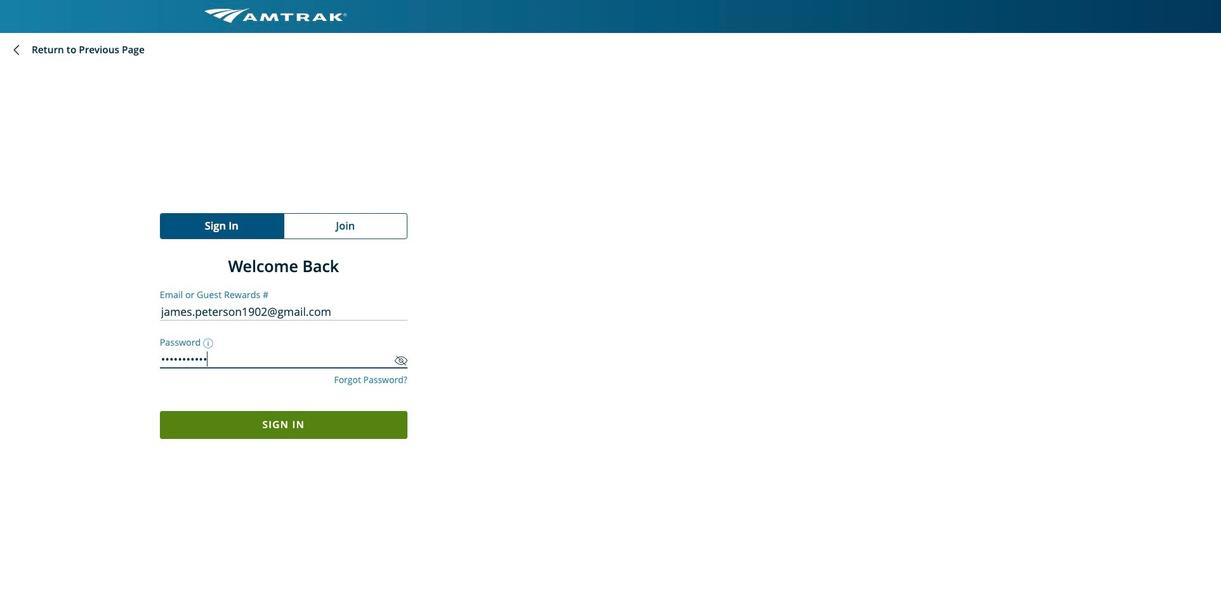 Task type: locate. For each thing, give the bounding box(es) containing it.
amtrak image
[[204, 8, 347, 23]]

Email or Guest Rewards # text field
[[160, 303, 408, 321]]

banner
[[0, 0, 1222, 33]]

return to previous page element
[[11, 44, 145, 56]]



Task type: vqa. For each thing, say whether or not it's contained in the screenshot.
have
no



Task type: describe. For each thing, give the bounding box(es) containing it.
Password password field
[[160, 351, 408, 369]]



